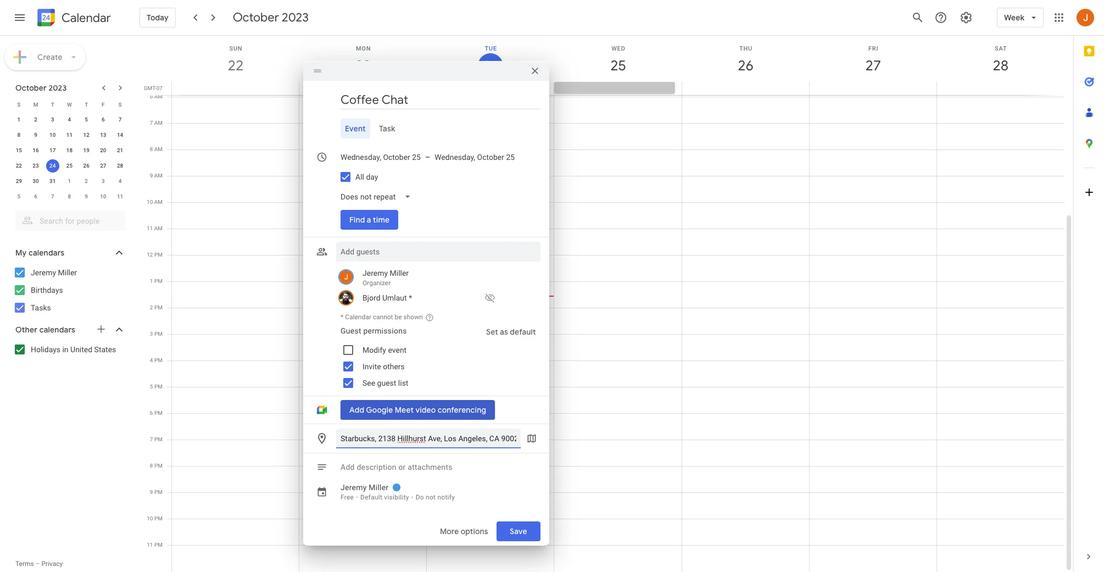 Task type: describe. For each thing, give the bounding box(es) containing it.
jeremy miller, organizer tree item
[[336, 266, 541, 289]]

18 element
[[63, 144, 76, 157]]

10 pm
[[147, 516, 163, 522]]

1 horizontal spatial 5
[[85, 117, 88, 123]]

14
[[117, 132, 123, 138]]

free
[[341, 494, 354, 501]]

as
[[500, 327, 508, 337]]

november 7 element
[[46, 190, 59, 203]]

my calendars button
[[2, 244, 136, 262]]

row containing s
[[10, 97, 129, 112]]

1 cell from the left
[[172, 82, 300, 95]]

wed 25
[[610, 45, 626, 75]]

1 for 1 pm
[[150, 278, 153, 284]]

1 horizontal spatial 27
[[865, 57, 881, 75]]

task
[[379, 124, 395, 134]]

november 8 element
[[63, 190, 76, 203]]

calendar element
[[35, 7, 111, 31]]

12 for 12 pm
[[147, 252, 153, 258]]

pm for 6 pm
[[154, 410, 163, 416]]

1 for "november 1" element
[[68, 178, 71, 184]]

24 cell
[[44, 158, 61, 174]]

bjord
[[363, 293, 381, 302]]

am for 11 am
[[154, 225, 163, 231]]

other
[[15, 325, 37, 335]]

27 inside october 2023 grid
[[100, 163, 106, 169]]

22 link
[[223, 53, 248, 79]]

united
[[70, 345, 92, 354]]

25 inside october 2023 grid
[[66, 163, 73, 169]]

8 for 8 pm
[[150, 463, 153, 469]]

november 4 element
[[114, 175, 127, 188]]

21
[[117, 147, 123, 153]]

create
[[37, 52, 63, 62]]

modify
[[363, 346, 386, 354]]

bjord umlaut tree item
[[336, 289, 541, 307]]

29
[[16, 178, 22, 184]]

0 horizontal spatial 1
[[17, 117, 20, 123]]

organizer
[[363, 279, 391, 287]]

7 up 14
[[119, 117, 122, 123]]

29 element
[[12, 175, 25, 188]]

tab list containing event
[[312, 119, 541, 138]]

invite
[[363, 362, 381, 371]]

pm for 8 pm
[[154, 463, 163, 469]]

19 element
[[80, 144, 93, 157]]

notify
[[438, 494, 455, 501]]

8 pm
[[150, 463, 163, 469]]

all
[[356, 173, 364, 181]]

november 3 element
[[97, 175, 110, 188]]

0 horizontal spatial october
[[15, 83, 47, 93]]

24, today element
[[46, 159, 59, 173]]

9 for november 9 element
[[85, 193, 88, 200]]

do
[[416, 494, 424, 501]]

27 element
[[97, 159, 110, 173]]

day
[[366, 173, 378, 181]]

1 pm
[[150, 278, 163, 284]]

pm for 10 pm
[[154, 516, 163, 522]]

november 6 element
[[29, 190, 42, 203]]

november 9 element
[[80, 190, 93, 203]]

3 cell from the left
[[427, 82, 555, 95]]

25 inside wed 25
[[610, 57, 626, 75]]

2 s from the left
[[118, 101, 122, 107]]

5 pm
[[150, 384, 163, 390]]

7 for 7 am
[[150, 120, 153, 126]]

all day
[[356, 173, 378, 181]]

22 element
[[12, 159, 25, 173]]

guest permissions
[[341, 326, 407, 335]]

0 vertical spatial 2
[[34, 117, 37, 123]]

week
[[1005, 13, 1025, 23]]

am for 9 am
[[154, 173, 163, 179]]

Start date text field
[[341, 151, 421, 164]]

november 2 element
[[80, 175, 93, 188]]

terms
[[15, 560, 34, 568]]

9 for 9 pm
[[150, 489, 153, 495]]

jeremy inside jeremy miller organizer
[[363, 269, 388, 278]]

0 vertical spatial 26
[[738, 57, 753, 75]]

default
[[510, 327, 536, 337]]

20
[[100, 147, 106, 153]]

0 horizontal spatial *
[[341, 313, 344, 321]]

pm for 9 pm
[[154, 489, 163, 495]]

default
[[361, 494, 383, 501]]

30
[[33, 178, 39, 184]]

9 up 16
[[34, 132, 37, 138]]

fri
[[869, 45, 879, 52]]

Guests text field
[[341, 242, 536, 262]]

11 element
[[63, 129, 76, 142]]

22 inside row group
[[16, 163, 22, 169]]

21 element
[[114, 144, 127, 157]]

12 pm
[[147, 252, 163, 258]]

6 am
[[150, 93, 163, 99]]

26 inside october 2023 grid
[[83, 163, 89, 169]]

6 down f
[[102, 117, 105, 123]]

2 for 2 pm
[[150, 304, 153, 311]]

attachments
[[408, 463, 453, 472]]

event button
[[341, 119, 370, 138]]

cannot
[[373, 313, 393, 321]]

25 element
[[63, 159, 76, 173]]

* calendar cannot be shown
[[341, 313, 423, 321]]

6 for 6 am
[[150, 93, 153, 99]]

1 horizontal spatial 24
[[483, 57, 498, 75]]

28 element
[[114, 159, 127, 173]]

24 inside cell
[[49, 163, 56, 169]]

jeremy inside my calendars list
[[31, 268, 56, 277]]

0 vertical spatial –
[[425, 153, 430, 162]]

6 cell from the left
[[937, 82, 1065, 95]]

Search for people text field
[[22, 211, 119, 231]]

other calendars
[[15, 325, 75, 335]]

pm for 7 pm
[[154, 436, 163, 442]]

guest
[[341, 326, 361, 335]]

1 horizontal spatial october
[[233, 10, 279, 25]]

shown
[[404, 313, 423, 321]]

8 up 15
[[17, 132, 20, 138]]

0 vertical spatial 4
[[68, 117, 71, 123]]

bjord umlaut *
[[363, 293, 412, 302]]

set as default
[[487, 327, 536, 337]]

End date text field
[[435, 151, 515, 164]]

16 element
[[29, 144, 42, 157]]

privacy
[[42, 560, 63, 568]]

miller inside jeremy miller organizer
[[390, 269, 409, 278]]

20 element
[[97, 144, 110, 157]]

22 inside grid
[[227, 57, 243, 75]]

november 5 element
[[12, 190, 25, 203]]

in
[[62, 345, 68, 354]]

5 cell from the left
[[810, 82, 937, 95]]

mon 23
[[355, 45, 371, 75]]

grid containing 22
[[141, 36, 1074, 572]]

calendar inside calendar element
[[62, 10, 111, 26]]

27 link
[[861, 53, 886, 79]]

7 pm
[[150, 436, 163, 442]]

other calendars button
[[2, 321, 136, 339]]

set as default button
[[482, 322, 541, 342]]

6 for november 6 element
[[34, 193, 37, 200]]

calendars for my calendars
[[29, 248, 64, 258]]

17 element
[[46, 144, 59, 157]]

28 link
[[989, 53, 1014, 79]]

31
[[49, 178, 56, 184]]

see guest list
[[363, 379, 409, 387]]

11 for 11 am
[[147, 225, 153, 231]]

11 for 'november 11' element
[[117, 193, 123, 200]]

26 element
[[80, 159, 93, 173]]

october 2023 grid
[[10, 97, 129, 204]]

not
[[426, 494, 436, 501]]

umlaut
[[383, 293, 407, 302]]

10 for november 10 element
[[100, 193, 106, 200]]

task button
[[375, 119, 400, 138]]

1 vertical spatial –
[[36, 560, 40, 568]]

guests invited to this event. tree
[[336, 266, 541, 307]]

jeremy miller organizer
[[363, 269, 409, 287]]

thu
[[740, 45, 753, 52]]

holidays in united states
[[31, 345, 116, 354]]

gmt-
[[144, 85, 157, 91]]

to element
[[425, 153, 430, 162]]

11 for 11 pm
[[147, 542, 153, 548]]

row containing 22
[[10, 158, 129, 174]]

guest
[[377, 379, 396, 387]]

2 t from the left
[[85, 101, 88, 107]]

jeremy up free
[[341, 483, 367, 492]]

my
[[15, 248, 27, 258]]

m
[[33, 101, 38, 107]]

pm for 2 pm
[[154, 304, 163, 311]]

10 for 10 am
[[147, 199, 153, 205]]

description
[[357, 463, 397, 472]]

others
[[383, 362, 405, 371]]

find
[[350, 215, 365, 225]]

8 am
[[150, 146, 163, 152]]

8 for november 8 element
[[68, 193, 71, 200]]

calendar heading
[[59, 10, 111, 26]]

1 s from the left
[[17, 101, 21, 107]]

my calendars
[[15, 248, 64, 258]]



Task type: vqa. For each thing, say whether or not it's contained in the screenshot.


Task type: locate. For each thing, give the bounding box(es) containing it.
25 down wed
[[610, 57, 626, 75]]

3 am from the top
[[154, 146, 163, 152]]

28 down sat at right
[[993, 57, 1008, 75]]

november 1 element
[[63, 175, 76, 188]]

0 vertical spatial calendars
[[29, 248, 64, 258]]

1 vertical spatial 2
[[85, 178, 88, 184]]

0 horizontal spatial october 2023
[[15, 83, 67, 93]]

0 horizontal spatial miller
[[58, 268, 77, 277]]

0 vertical spatial 2023
[[282, 10, 309, 25]]

w
[[67, 101, 72, 107]]

2 pm
[[150, 304, 163, 311]]

event
[[388, 346, 407, 354]]

row
[[167, 82, 1074, 95], [10, 97, 129, 112], [10, 112, 129, 128], [10, 128, 129, 143], [10, 143, 129, 158], [10, 158, 129, 174], [10, 174, 129, 189], [10, 189, 129, 204]]

2 horizontal spatial 5
[[150, 384, 153, 390]]

main drawer image
[[13, 11, 26, 24]]

10 down november 3 element
[[100, 193, 106, 200]]

2 horizontal spatial 1
[[150, 278, 153, 284]]

18
[[66, 147, 73, 153]]

pm down 2 pm
[[154, 331, 163, 337]]

pm down 9 pm
[[154, 516, 163, 522]]

2 horizontal spatial 3
[[150, 331, 153, 337]]

30 element
[[29, 175, 42, 188]]

1 horizontal spatial 1
[[68, 178, 71, 184]]

11
[[66, 132, 73, 138], [117, 193, 123, 200], [147, 225, 153, 231], [147, 542, 153, 548]]

5 up 12 element
[[85, 117, 88, 123]]

6
[[150, 93, 153, 99], [102, 117, 105, 123], [34, 193, 37, 200], [150, 410, 153, 416]]

0 vertical spatial 28
[[993, 57, 1008, 75]]

pm down 4 pm
[[154, 384, 163, 390]]

1 horizontal spatial october 2023
[[233, 10, 309, 25]]

t left f
[[85, 101, 88, 107]]

0 vertical spatial 24
[[483, 57, 498, 75]]

5 down 4 pm
[[150, 384, 153, 390]]

12 up 19
[[83, 132, 89, 138]]

9 up 10 pm
[[150, 489, 153, 495]]

1 down 12 pm
[[150, 278, 153, 284]]

5 inside grid
[[150, 384, 153, 390]]

2 vertical spatial 5
[[150, 384, 153, 390]]

0 horizontal spatial jeremy miller
[[31, 268, 77, 277]]

26 down thu
[[738, 57, 753, 75]]

11 pm from the top
[[154, 516, 163, 522]]

4 down 28 element
[[119, 178, 122, 184]]

am up 8 am
[[154, 120, 163, 126]]

10 pm from the top
[[154, 489, 163, 495]]

12 for 12
[[83, 132, 89, 138]]

28 down the 21 element on the left of the page
[[117, 163, 123, 169]]

row containing 8
[[10, 128, 129, 143]]

9 pm
[[150, 489, 163, 495]]

8 pm from the top
[[154, 436, 163, 442]]

None field
[[336, 187, 420, 207]]

15
[[16, 147, 22, 153]]

2 up 3 pm
[[150, 304, 153, 311]]

0 horizontal spatial 2
[[34, 117, 37, 123]]

22 down sun on the top left of the page
[[227, 57, 243, 75]]

0 vertical spatial calendar
[[62, 10, 111, 26]]

jeremy miller up default
[[341, 483, 389, 492]]

1 horizontal spatial tab list
[[1074, 36, 1105, 541]]

1 horizontal spatial 26
[[738, 57, 753, 75]]

27 down 20 element
[[100, 163, 106, 169]]

10 up 17
[[49, 132, 56, 138]]

pm down 6 pm
[[154, 436, 163, 442]]

1 horizontal spatial 23
[[355, 57, 371, 75]]

0 horizontal spatial 23
[[33, 163, 39, 169]]

0 horizontal spatial 22
[[16, 163, 22, 169]]

row up november 8 element
[[10, 174, 129, 189]]

1 horizontal spatial jeremy miller
[[341, 483, 389, 492]]

cell down 24 link
[[427, 82, 555, 95]]

1 horizontal spatial 4
[[119, 178, 122, 184]]

10
[[49, 132, 56, 138], [100, 193, 106, 200], [147, 199, 153, 205], [147, 516, 153, 522]]

am for 7 am
[[154, 120, 163, 126]]

1 horizontal spatial 12
[[147, 252, 153, 258]]

1 vertical spatial october 2023
[[15, 83, 67, 93]]

1 vertical spatial 12
[[147, 252, 153, 258]]

terms link
[[15, 560, 34, 568]]

row up 25 element
[[10, 143, 129, 158]]

row up 18
[[10, 128, 129, 143]]

am up 12 pm
[[154, 225, 163, 231]]

today
[[147, 13, 169, 23]]

row inside grid
[[167, 82, 1074, 95]]

birthdays
[[31, 286, 63, 295]]

0 horizontal spatial s
[[17, 101, 21, 107]]

07
[[156, 85, 163, 91]]

Add title text field
[[341, 92, 541, 108]]

10 inside "10" element
[[49, 132, 56, 138]]

1 vertical spatial october
[[15, 83, 47, 93]]

october 2023 up sun on the top left of the page
[[233, 10, 309, 25]]

9 down november 2 element at the left of the page
[[85, 193, 88, 200]]

7 for 7 pm
[[150, 436, 153, 442]]

a
[[367, 215, 371, 225]]

4 pm
[[150, 357, 163, 363]]

9 up 10 am
[[150, 173, 153, 179]]

am for 6 am
[[154, 93, 163, 99]]

31 element
[[46, 175, 59, 188]]

– right start date text box
[[425, 153, 430, 162]]

list
[[398, 379, 409, 387]]

4 pm from the top
[[154, 331, 163, 337]]

add
[[341, 463, 355, 472]]

s left 'm'
[[17, 101, 21, 107]]

states
[[94, 345, 116, 354]]

28 inside 28 element
[[117, 163, 123, 169]]

11 down 10 pm
[[147, 542, 153, 548]]

miller up "organizer"
[[390, 269, 409, 278]]

pm up 3 pm
[[154, 304, 163, 311]]

1 t from the left
[[51, 101, 54, 107]]

Location text field
[[341, 429, 517, 448]]

jeremy miller inside my calendars list
[[31, 268, 77, 277]]

0 horizontal spatial 2023
[[49, 83, 67, 93]]

9 am
[[150, 173, 163, 179]]

jeremy up "organizer"
[[363, 269, 388, 278]]

0 vertical spatial october
[[233, 10, 279, 25]]

row containing 29
[[10, 174, 129, 189]]

1 horizontal spatial *
[[409, 293, 412, 302]]

0 horizontal spatial t
[[51, 101, 54, 107]]

1 vertical spatial 3
[[102, 178, 105, 184]]

t
[[51, 101, 54, 107], [85, 101, 88, 107]]

1 horizontal spatial s
[[118, 101, 122, 107]]

cell down 26 link
[[682, 82, 810, 95]]

6 for 6 pm
[[150, 410, 153, 416]]

1 horizontal spatial calendar
[[345, 313, 371, 321]]

row containing 1
[[10, 112, 129, 128]]

5 for november 5 element
[[17, 193, 20, 200]]

1 vertical spatial calendar
[[345, 313, 371, 321]]

0 vertical spatial 3
[[51, 117, 54, 123]]

10 am
[[147, 199, 163, 205]]

october
[[233, 10, 279, 25], [15, 83, 47, 93]]

1 vertical spatial 23
[[33, 163, 39, 169]]

see
[[363, 379, 375, 387]]

wed
[[612, 45, 626, 52]]

show schedule of bjord umlaut image
[[481, 289, 499, 307]]

24 link
[[478, 53, 504, 79]]

or
[[399, 463, 406, 472]]

0 horizontal spatial 27
[[100, 163, 106, 169]]

calendars inside dropdown button
[[39, 325, 75, 335]]

row down 25 link
[[167, 82, 1074, 95]]

calendar up the create
[[62, 10, 111, 26]]

6 pm from the top
[[154, 384, 163, 390]]

7 down 31 element
[[51, 193, 54, 200]]

1 vertical spatial 5
[[17, 193, 20, 200]]

1 vertical spatial 26
[[83, 163, 89, 169]]

11 inside 'element'
[[66, 132, 73, 138]]

find a time
[[350, 215, 390, 225]]

cell
[[172, 82, 300, 95], [300, 82, 427, 95], [427, 82, 555, 95], [682, 82, 810, 95], [810, 82, 937, 95], [937, 82, 1065, 95]]

am up "9 am"
[[154, 146, 163, 152]]

3 for november 3 element
[[102, 178, 105, 184]]

fri 27
[[865, 45, 881, 75]]

11 down 10 am
[[147, 225, 153, 231]]

2 horizontal spatial 4
[[150, 357, 153, 363]]

24 down tue
[[483, 57, 498, 75]]

2 vertical spatial 4
[[150, 357, 153, 363]]

8 up 9 pm
[[150, 463, 153, 469]]

row containing 5
[[10, 189, 129, 204]]

pm down 10 pm
[[154, 542, 163, 548]]

am down 8 am
[[154, 173, 163, 179]]

25
[[610, 57, 626, 75], [66, 163, 73, 169]]

row up 11 'element'
[[10, 97, 129, 112]]

am for 8 am
[[154, 146, 163, 152]]

0 horizontal spatial 24
[[49, 163, 56, 169]]

find a time button
[[341, 207, 399, 233]]

0 horizontal spatial –
[[36, 560, 40, 568]]

23 element
[[29, 159, 42, 173]]

1 horizontal spatial miller
[[369, 483, 389, 492]]

13 element
[[97, 129, 110, 142]]

today button
[[140, 4, 176, 31]]

1 vertical spatial 22
[[16, 163, 22, 169]]

* inside the bjord umlaut tree item
[[409, 293, 412, 302]]

2 inside grid
[[150, 304, 153, 311]]

5 am from the top
[[154, 199, 163, 205]]

23 down mon
[[355, 57, 371, 75]]

3 up "10" element
[[51, 117, 54, 123]]

invite others
[[363, 362, 405, 371]]

8 for 8 am
[[150, 146, 153, 152]]

privacy link
[[42, 560, 63, 568]]

4 for 4 pm
[[150, 357, 153, 363]]

row group containing 1
[[10, 112, 129, 204]]

1 horizontal spatial t
[[85, 101, 88, 107]]

9 for 9 am
[[150, 173, 153, 179]]

1 up 15
[[17, 117, 20, 123]]

october up sun on the top left of the page
[[233, 10, 279, 25]]

miller inside my calendars list
[[58, 268, 77, 277]]

* right umlaut
[[409, 293, 412, 302]]

1 pm from the top
[[154, 252, 163, 258]]

miller up default visibility
[[369, 483, 389, 492]]

2 cell from the left
[[300, 82, 427, 95]]

miller
[[58, 268, 77, 277], [390, 269, 409, 278], [369, 483, 389, 492]]

11 for 11 'element'
[[66, 132, 73, 138]]

1 vertical spatial 1
[[68, 178, 71, 184]]

– right terms
[[36, 560, 40, 568]]

sun 22
[[227, 45, 243, 75]]

3 pm
[[150, 331, 163, 337]]

4 cell from the left
[[682, 82, 810, 95]]

t left w
[[51, 101, 54, 107]]

time
[[373, 215, 390, 225]]

jeremy miller
[[31, 268, 77, 277], [341, 483, 389, 492]]

pm for 1 pm
[[154, 278, 163, 284]]

26 link
[[733, 53, 759, 79]]

4 down 3 pm
[[150, 357, 153, 363]]

am for 10 am
[[154, 199, 163, 205]]

cell down 27 link on the top of the page
[[810, 82, 937, 95]]

10 for 10 pm
[[147, 516, 153, 522]]

5 pm from the top
[[154, 357, 163, 363]]

pm for 11 pm
[[154, 542, 163, 548]]

tue 24
[[483, 45, 498, 75]]

tue
[[485, 45, 497, 52]]

calendar
[[62, 10, 111, 26], [345, 313, 371, 321]]

1 am from the top
[[154, 93, 163, 99]]

cell down 23 link in the left top of the page
[[300, 82, 427, 95]]

0 horizontal spatial 5
[[17, 193, 20, 200]]

16
[[33, 147, 39, 153]]

10 element
[[46, 129, 59, 142]]

7 down 6 pm
[[150, 436, 153, 442]]

0 vertical spatial jeremy miller
[[31, 268, 77, 277]]

23 down 16 element
[[33, 163, 39, 169]]

pm
[[154, 252, 163, 258], [154, 278, 163, 284], [154, 304, 163, 311], [154, 331, 163, 337], [154, 357, 163, 363], [154, 384, 163, 390], [154, 410, 163, 416], [154, 436, 163, 442], [154, 463, 163, 469], [154, 489, 163, 495], [154, 516, 163, 522], [154, 542, 163, 548]]

pm for 5 pm
[[154, 384, 163, 390]]

0 horizontal spatial 4
[[68, 117, 71, 123]]

pm for 12 pm
[[154, 252, 163, 258]]

pm up 7 pm
[[154, 410, 163, 416]]

11 up 18
[[66, 132, 73, 138]]

grid
[[141, 36, 1074, 572]]

6 down gmt-
[[150, 93, 153, 99]]

november 10 element
[[97, 190, 110, 203]]

3 down 27 element
[[102, 178, 105, 184]]

sat 28
[[993, 45, 1008, 75]]

1 vertical spatial 27
[[100, 163, 106, 169]]

1 horizontal spatial 2
[[85, 178, 88, 184]]

22
[[227, 57, 243, 75], [16, 163, 22, 169]]

2 vertical spatial 3
[[150, 331, 153, 337]]

0 horizontal spatial 12
[[83, 132, 89, 138]]

1 vertical spatial 2023
[[49, 83, 67, 93]]

1 down 25 element
[[68, 178, 71, 184]]

0 vertical spatial 23
[[355, 57, 371, 75]]

2 for november 2 element at the left of the page
[[85, 178, 88, 184]]

7 inside november 7 element
[[51, 193, 54, 200]]

am
[[154, 93, 163, 99], [154, 120, 163, 126], [154, 146, 163, 152], [154, 173, 163, 179], [154, 199, 163, 205], [154, 225, 163, 231]]

3 for 3 pm
[[150, 331, 153, 337]]

jeremy miller up birthdays
[[31, 268, 77, 277]]

am down "9 am"
[[154, 199, 163, 205]]

0 vertical spatial october 2023
[[233, 10, 309, 25]]

pm for 3 pm
[[154, 331, 163, 337]]

october up 'm'
[[15, 83, 47, 93]]

5
[[85, 117, 88, 123], [17, 193, 20, 200], [150, 384, 153, 390]]

november 11 element
[[114, 190, 127, 203]]

1 horizontal spatial 28
[[993, 57, 1008, 75]]

2 down 'm'
[[34, 117, 37, 123]]

pm up 9 pm
[[154, 463, 163, 469]]

None search field
[[0, 207, 136, 231]]

3 down 2 pm
[[150, 331, 153, 337]]

24
[[483, 57, 498, 75], [49, 163, 56, 169]]

row containing 15
[[10, 143, 129, 158]]

terms – privacy
[[15, 560, 63, 568]]

6 am from the top
[[154, 225, 163, 231]]

10 up 11 pm
[[147, 516, 153, 522]]

9 pm from the top
[[154, 463, 163, 469]]

0 horizontal spatial 25
[[66, 163, 73, 169]]

1 vertical spatial 4
[[119, 178, 122, 184]]

1 vertical spatial calendars
[[39, 325, 75, 335]]

miller down my calendars "dropdown button"
[[58, 268, 77, 277]]

11 down november 4 element
[[117, 193, 123, 200]]

3 pm from the top
[[154, 304, 163, 311]]

0 vertical spatial 1
[[17, 117, 20, 123]]

2023
[[282, 10, 309, 25], [49, 83, 67, 93]]

october 2023
[[233, 10, 309, 25], [15, 83, 67, 93]]

17
[[49, 147, 56, 153]]

0 horizontal spatial 26
[[83, 163, 89, 169]]

2 down 26 element
[[85, 178, 88, 184]]

event
[[345, 124, 366, 134]]

my calendars list
[[2, 264, 136, 317]]

23 inside the mon 23
[[355, 57, 371, 75]]

0 vertical spatial 27
[[865, 57, 881, 75]]

6 down the 30 element
[[34, 193, 37, 200]]

25 down 18 'element'
[[66, 163, 73, 169]]

group containing guest permissions
[[336, 322, 541, 391]]

8 up "9 am"
[[150, 146, 153, 152]]

1 vertical spatial 25
[[66, 163, 73, 169]]

sun
[[229, 45, 243, 52]]

0 horizontal spatial tab list
[[312, 119, 541, 138]]

modify event
[[363, 346, 407, 354]]

4 am from the top
[[154, 173, 163, 179]]

27 down the fri on the top of page
[[865, 57, 881, 75]]

mon
[[356, 45, 371, 52]]

12 pm from the top
[[154, 542, 163, 548]]

add other calendars image
[[96, 324, 107, 335]]

1 horizontal spatial 25
[[610, 57, 626, 75]]

october 2023 up 'm'
[[15, 83, 67, 93]]

11 am
[[147, 225, 163, 231]]

gmt-07
[[144, 85, 163, 91]]

12 element
[[80, 129, 93, 142]]

0 vertical spatial 25
[[610, 57, 626, 75]]

7 for november 7 element
[[51, 193, 54, 200]]

cell down 28 link
[[937, 82, 1065, 95]]

week button
[[998, 4, 1044, 31]]

7 pm from the top
[[154, 410, 163, 416]]

0 vertical spatial 22
[[227, 57, 243, 75]]

calendars inside "dropdown button"
[[29, 248, 64, 258]]

2 vertical spatial 2
[[150, 304, 153, 311]]

15 element
[[12, 144, 25, 157]]

group
[[336, 322, 541, 391]]

2 horizontal spatial 2
[[150, 304, 153, 311]]

settings menu image
[[960, 11, 973, 24]]

2 pm from the top
[[154, 278, 163, 284]]

10 for "10" element
[[49, 132, 56, 138]]

do not notify
[[416, 494, 455, 501]]

0 horizontal spatial calendar
[[62, 10, 111, 26]]

14 element
[[114, 129, 127, 142]]

0 horizontal spatial 28
[[117, 163, 123, 169]]

1 horizontal spatial 3
[[102, 178, 105, 184]]

4 down w
[[68, 117, 71, 123]]

calendars for other calendars
[[39, 325, 75, 335]]

calendars up in
[[39, 325, 75, 335]]

6 up 7 pm
[[150, 410, 153, 416]]

2 horizontal spatial miller
[[390, 269, 409, 278]]

4
[[68, 117, 71, 123], [119, 178, 122, 184], [150, 357, 153, 363]]

1 vertical spatial 24
[[49, 163, 56, 169]]

1 horizontal spatial –
[[425, 153, 430, 162]]

7 am
[[150, 120, 163, 126]]

1 vertical spatial 28
[[117, 163, 123, 169]]

10 up 11 am
[[147, 199, 153, 205]]

calendars
[[29, 248, 64, 258], [39, 325, 75, 335]]

23 inside grid
[[33, 163, 39, 169]]

27
[[865, 57, 881, 75], [100, 163, 106, 169]]

s right f
[[118, 101, 122, 107]]

calendar up guest
[[345, 313, 371, 321]]

row group
[[10, 112, 129, 204]]

24 down 17 element
[[49, 163, 56, 169]]

1 horizontal spatial 2023
[[282, 10, 309, 25]]

19
[[83, 147, 89, 153]]

1 horizontal spatial 22
[[227, 57, 243, 75]]

12 inside october 2023 grid
[[83, 132, 89, 138]]

set
[[487, 327, 499, 337]]

0 vertical spatial 12
[[83, 132, 89, 138]]

22 down 15 element
[[16, 163, 22, 169]]

10 inside november 10 element
[[100, 193, 106, 200]]

tasks
[[31, 303, 51, 312]]

pm for 4 pm
[[154, 357, 163, 363]]

*
[[409, 293, 412, 302], [341, 313, 344, 321]]

tab list
[[1074, 36, 1105, 541], [312, 119, 541, 138]]

calendars right my
[[29, 248, 64, 258]]

0 horizontal spatial 3
[[51, 117, 54, 123]]

0 vertical spatial 5
[[85, 117, 88, 123]]

1 vertical spatial jeremy miller
[[341, 483, 389, 492]]

25 link
[[606, 53, 631, 79]]

5 down 29 element
[[17, 193, 20, 200]]

1 vertical spatial *
[[341, 313, 344, 321]]

2 vertical spatial 1
[[150, 278, 153, 284]]

pm down 3 pm
[[154, 357, 163, 363]]

5 for 5 pm
[[150, 384, 153, 390]]

4 for november 4 element
[[119, 178, 122, 184]]

pm up 2 pm
[[154, 278, 163, 284]]

2 am from the top
[[154, 120, 163, 126]]

thu 26
[[738, 45, 753, 75]]

jeremy up birthdays
[[31, 268, 56, 277]]

sat
[[995, 45, 1008, 52]]

holidays
[[31, 345, 60, 354]]

0 vertical spatial *
[[409, 293, 412, 302]]

am down 07
[[154, 93, 163, 99]]



